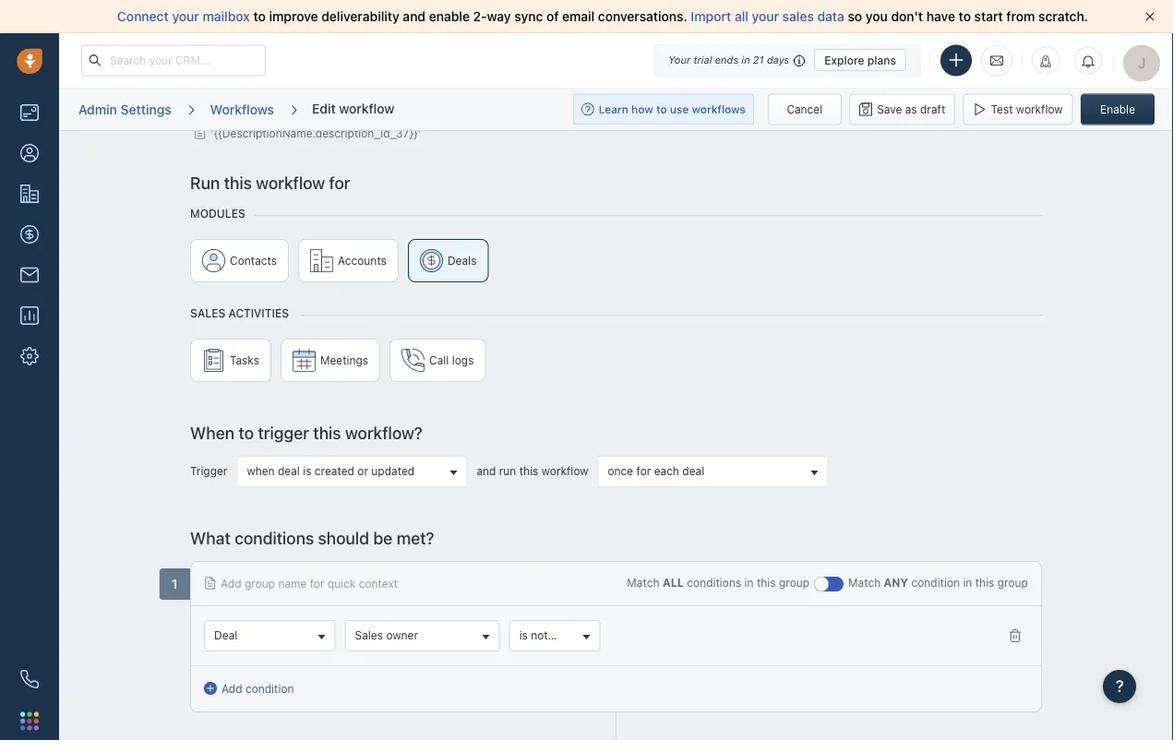 Task type: vqa. For each thing, say whether or not it's contained in the screenshot.
assignment
no



Task type: locate. For each thing, give the bounding box(es) containing it.
0 horizontal spatial deal
[[278, 464, 300, 477]]

match left all
[[627, 576, 660, 589]]

call logs
[[429, 353, 474, 366]]

run
[[499, 464, 516, 477]]

0 vertical spatial group
[[190, 239, 1042, 291]]

have
[[927, 9, 955, 24]]

save as draft button
[[849, 94, 956, 125]]

for down '{{descriptionname.description_id_37}}'
[[329, 172, 350, 192]]

phone image
[[20, 670, 39, 689]]

for left each
[[636, 464, 651, 477]]

0 vertical spatial for
[[329, 172, 350, 192]]

for inside button
[[636, 464, 651, 477]]

run
[[190, 172, 220, 192]]

in right any
[[963, 576, 972, 589]]

deal right each
[[682, 464, 704, 477]]

admin settings
[[78, 101, 171, 117]]

1 vertical spatial for
[[636, 464, 651, 477]]

edit workflow
[[312, 100, 394, 116]]

trigger
[[258, 422, 309, 442]]

send email image
[[990, 53, 1003, 68]]

condition
[[911, 576, 960, 589], [245, 682, 294, 695]]

match for match all conditions in this group
[[627, 576, 660, 589]]

don't
[[891, 9, 923, 24]]

2 group from the left
[[998, 576, 1028, 589]]

is left not
[[519, 629, 528, 642]]

1 horizontal spatial for
[[329, 172, 350, 192]]

2 vertical spatial for
[[310, 576, 324, 589]]

in for conditions
[[744, 576, 754, 589]]

0 vertical spatial is
[[303, 464, 312, 477]]

workflow right edit
[[339, 100, 394, 116]]

conditions
[[235, 528, 314, 547], [687, 576, 741, 589]]

group containing contacts
[[190, 239, 1042, 291]]

your right all
[[752, 9, 779, 24]]

logs
[[452, 353, 474, 366]]

3 group from the left
[[245, 576, 275, 589]]

1 group from the left
[[779, 576, 810, 589]]

workflows
[[210, 101, 274, 117]]

0 horizontal spatial match
[[627, 576, 660, 589]]

2 horizontal spatial group
[[998, 576, 1028, 589]]

in for condition
[[963, 576, 972, 589]]

you
[[866, 9, 888, 24]]

of
[[546, 9, 559, 24]]

group
[[190, 239, 1042, 291], [190, 338, 1042, 391]]

1 horizontal spatial and
[[477, 464, 496, 477]]

for left quick
[[310, 576, 324, 589]]

activities
[[228, 306, 289, 319]]

1 horizontal spatial is
[[519, 629, 528, 642]]

admin settings link
[[78, 95, 172, 124]]

so
[[848, 9, 862, 24]]

to left start
[[959, 9, 971, 24]]

when deal is created or updated button
[[237, 456, 467, 487]]

once
[[608, 464, 633, 477]]

call logs button
[[390, 338, 486, 382]]

1 vertical spatial conditions
[[687, 576, 741, 589]]

accounts
[[338, 254, 387, 267]]

in for ends
[[742, 54, 750, 66]]

0 horizontal spatial for
[[310, 576, 324, 589]]

test
[[991, 103, 1013, 116]]

0 horizontal spatial sales
[[190, 306, 225, 319]]

group containing tasks
[[190, 338, 1042, 391]]

1 group from the top
[[190, 239, 1042, 291]]

run this workflow for
[[190, 172, 350, 192]]

add
[[221, 576, 241, 589], [222, 682, 242, 695]]

call
[[429, 353, 449, 366]]

condition down the deal button
[[245, 682, 294, 695]]

1 vertical spatial condition
[[245, 682, 294, 695]]

sales left owner
[[355, 629, 383, 642]]

1 vertical spatial group
[[190, 338, 1042, 391]]

in
[[742, 54, 750, 66], [744, 576, 754, 589], [963, 576, 972, 589]]

workflow
[[339, 100, 394, 116], [1016, 103, 1063, 116], [256, 172, 325, 192], [542, 464, 588, 477]]

condition right any
[[911, 576, 960, 589]]

meetings button
[[281, 338, 380, 382]]

empty
[[551, 629, 584, 642]]

for
[[329, 172, 350, 192], [636, 464, 651, 477], [310, 576, 324, 589]]

1 match from the left
[[627, 576, 660, 589]]

0 vertical spatial add
[[221, 576, 241, 589]]

add down deal
[[222, 682, 242, 695]]

when
[[247, 464, 275, 477]]

your left mailbox
[[172, 9, 199, 24]]

updated
[[371, 464, 415, 477]]

sales owner button
[[345, 620, 500, 651]]

1 vertical spatial is
[[519, 629, 528, 642]]

is left 'created'
[[303, 464, 312, 477]]

match left any
[[848, 576, 881, 589]]

your
[[668, 54, 691, 66]]

each
[[654, 464, 679, 477]]

1 vertical spatial add
[[222, 682, 242, 695]]

0 horizontal spatial your
[[172, 9, 199, 24]]

0 horizontal spatial is
[[303, 464, 312, 477]]

deliverability
[[321, 9, 399, 24]]

workflows link
[[209, 95, 275, 124]]

1 horizontal spatial match
[[848, 576, 881, 589]]

2 match from the left
[[848, 576, 881, 589]]

sales left activities
[[190, 306, 225, 319]]

once for each deal button
[[598, 456, 828, 487]]

modules
[[190, 207, 245, 220]]

add condition
[[222, 682, 294, 695]]

1 horizontal spatial your
[[752, 9, 779, 24]]

close image
[[1145, 12, 1155, 21]]

match any condition in this group
[[848, 576, 1028, 589]]

and
[[403, 9, 426, 24], [477, 464, 496, 477]]

0 vertical spatial conditions
[[235, 528, 314, 547]]

in left 21
[[742, 54, 750, 66]]

deal right when
[[278, 464, 300, 477]]

match all conditions in this group
[[627, 576, 810, 589]]

workflow inside button
[[1016, 103, 1063, 116]]

1 horizontal spatial sales
[[355, 629, 383, 642]]

1 horizontal spatial group
[[779, 576, 810, 589]]

0 horizontal spatial condition
[[245, 682, 294, 695]]

conditions up name
[[235, 528, 314, 547]]

this
[[224, 172, 252, 192], [313, 422, 341, 442], [519, 464, 538, 477], [757, 576, 776, 589], [975, 576, 994, 589]]

save
[[877, 103, 902, 116]]

2 group from the top
[[190, 338, 1042, 391]]

is
[[303, 464, 312, 477], [519, 629, 528, 642]]

group
[[779, 576, 810, 589], [998, 576, 1028, 589], [245, 576, 275, 589]]

test workflow
[[991, 103, 1063, 116]]

edit
[[312, 100, 336, 116]]

0 vertical spatial condition
[[911, 576, 960, 589]]

your
[[172, 9, 199, 24], [752, 9, 779, 24]]

deals button
[[408, 239, 489, 282]]

1 horizontal spatial condition
[[911, 576, 960, 589]]

0 horizontal spatial conditions
[[235, 528, 314, 547]]

met?
[[397, 528, 434, 547]]

in right all
[[744, 576, 754, 589]]

once for each deal
[[608, 464, 704, 477]]

be
[[373, 528, 392, 547]]

1 your from the left
[[172, 9, 199, 24]]

way
[[487, 9, 511, 24]]

draft
[[920, 103, 945, 116]]

deal
[[278, 464, 300, 477], [682, 464, 704, 477]]

'{{descriptionname.description_id_37}}'
[[211, 126, 421, 139]]

contacts button
[[190, 239, 289, 282]]

0 horizontal spatial group
[[245, 576, 275, 589]]

add group name for quick context
[[221, 576, 398, 589]]

condition inside add condition link
[[245, 682, 294, 695]]

1 vertical spatial sales
[[355, 629, 383, 642]]

plans
[[868, 54, 896, 66]]

cancel
[[787, 103, 823, 116]]

for for add group name for quick context
[[310, 576, 324, 589]]

what's new image
[[1039, 55, 1052, 68]]

conditions right all
[[687, 576, 741, 589]]

0 vertical spatial and
[[403, 9, 426, 24]]

not
[[531, 629, 548, 642]]

workflow right test
[[1016, 103, 1063, 116]]

0 vertical spatial sales
[[190, 306, 225, 319]]

1 horizontal spatial deal
[[682, 464, 704, 477]]

group for condition in this group
[[998, 576, 1028, 589]]

2 deal from the left
[[682, 464, 704, 477]]

add down the what
[[221, 576, 241, 589]]

2 horizontal spatial for
[[636, 464, 651, 477]]

deals
[[448, 254, 477, 267]]

and left enable
[[403, 9, 426, 24]]

sales inside button
[[355, 629, 383, 642]]

and left run
[[477, 464, 496, 477]]



Task type: describe. For each thing, give the bounding box(es) containing it.
contacts
[[230, 254, 277, 267]]

add condition link
[[204, 680, 294, 696]]

tasks button
[[190, 338, 271, 382]]

1 horizontal spatial conditions
[[687, 576, 741, 589]]

explore
[[824, 54, 864, 66]]

explore plans
[[824, 54, 896, 66]]

when
[[190, 422, 234, 442]]

import
[[691, 9, 731, 24]]

sync
[[514, 9, 543, 24]]

your trial ends in 21 days
[[668, 54, 789, 66]]

is not empty
[[519, 629, 584, 642]]

group for sales activities
[[190, 338, 1042, 391]]

any
[[884, 576, 908, 589]]

owner
[[386, 629, 418, 642]]

what
[[190, 528, 231, 547]]

sales for sales activities
[[190, 306, 225, 319]]

connect your mailbox link
[[117, 9, 253, 24]]

phone element
[[11, 661, 48, 698]]

created
[[315, 464, 354, 477]]

when deal is created or updated
[[247, 464, 415, 477]]

trigger
[[190, 464, 227, 477]]

save as draft
[[877, 103, 945, 116]]

to right when
[[239, 422, 254, 442]]

group for modules
[[190, 239, 1042, 291]]

import all your sales data link
[[691, 9, 848, 24]]

workflow down '{{descriptionname.description_id_37}}'
[[256, 172, 325, 192]]

connect
[[117, 9, 169, 24]]

1 vertical spatial and
[[477, 464, 496, 477]]

accounts button
[[298, 239, 399, 282]]

add for add condition
[[222, 682, 242, 695]]

workflow?
[[345, 422, 423, 442]]

enable
[[429, 9, 470, 24]]

when to trigger this workflow?
[[190, 422, 423, 442]]

sales activities
[[190, 306, 289, 319]]

enable button
[[1081, 94, 1155, 125]]

all
[[735, 9, 749, 24]]

2 your from the left
[[752, 9, 779, 24]]

is not empty button
[[509, 620, 600, 651]]

add for add group name for quick context
[[221, 576, 241, 589]]

21
[[753, 54, 764, 66]]

is inside button
[[303, 464, 312, 477]]

from
[[1007, 9, 1035, 24]]

admin
[[78, 101, 117, 117]]

meetings
[[320, 353, 368, 366]]

name
[[278, 576, 307, 589]]

cancel button
[[768, 94, 842, 125]]

freshworks switcher image
[[20, 712, 39, 730]]

0 horizontal spatial and
[[403, 9, 426, 24]]

quick
[[328, 576, 356, 589]]

tasks
[[230, 353, 259, 366]]

days
[[767, 54, 789, 66]]

email
[[562, 9, 595, 24]]

workflow left once
[[542, 464, 588, 477]]

improve
[[269, 9, 318, 24]]

conversations.
[[598, 9, 687, 24]]

for for run this workflow for
[[329, 172, 350, 192]]

all
[[663, 576, 684, 589]]

connect your mailbox to improve deliverability and enable 2-way sync of email conversations. import all your sales data so you don't have to start from scratch.
[[117, 9, 1088, 24]]

is inside "button"
[[519, 629, 528, 642]]

2-
[[473, 9, 487, 24]]

explore plans link
[[814, 49, 906, 71]]

deal
[[214, 629, 238, 642]]

context
[[359, 576, 398, 589]]

data
[[817, 9, 844, 24]]

mailbox
[[203, 9, 250, 24]]

what conditions should be met?
[[190, 528, 434, 547]]

should
[[318, 528, 369, 547]]

1 deal from the left
[[278, 464, 300, 477]]

sales owner
[[355, 629, 418, 642]]

to right mailbox
[[253, 9, 266, 24]]

deal button
[[204, 620, 336, 651]]

and run this workflow
[[477, 464, 588, 477]]

as
[[905, 103, 917, 116]]

test workflow button
[[963, 94, 1073, 125]]

enable
[[1100, 103, 1135, 116]]

sales for sales owner
[[355, 629, 383, 642]]

Search your CRM... text field
[[81, 45, 266, 76]]

sales
[[782, 9, 814, 24]]

or
[[358, 464, 368, 477]]

match for match any condition in this group
[[848, 576, 881, 589]]

group for conditions in this group
[[779, 576, 810, 589]]

ends
[[715, 54, 739, 66]]

settings
[[121, 101, 171, 117]]



